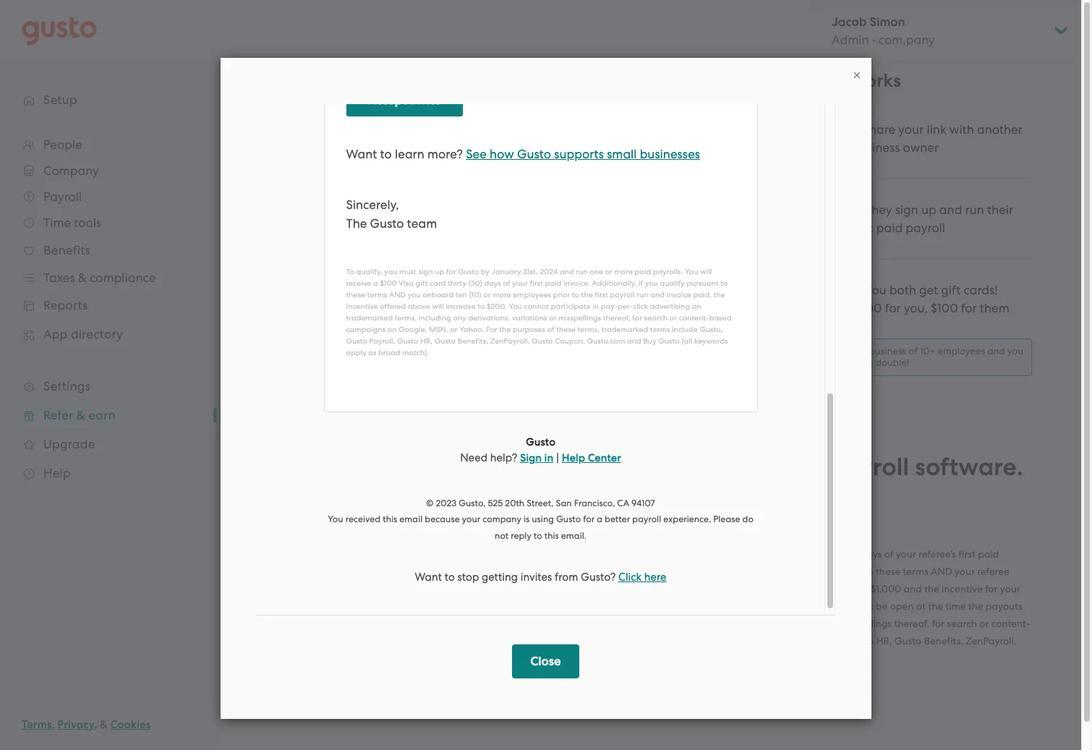Task type: locate. For each thing, give the bounding box(es) containing it.
1 horizontal spatial ,
[[94, 718, 97, 731]]

incentive up referrer
[[660, 583, 701, 595]]

gusto left the (all
[[428, 653, 455, 664]]

your down january
[[492, 566, 513, 578]]

your
[[435, 99, 473, 121], [899, 122, 924, 137], [315, 549, 335, 560], [896, 549, 916, 560], [492, 566, 513, 578], [955, 566, 975, 578], [1000, 583, 1020, 595]]

link
[[478, 99, 508, 121], [927, 122, 947, 137], [696, 143, 716, 158], [364, 179, 384, 193]]

1 , from the left
[[52, 718, 55, 731]]

incentive up time
[[942, 583, 983, 595]]

0 vertical spatial terms,
[[628, 618, 656, 630]]

payroll inside "to qualify, your referee must sign up for gusto by january 31st, 2024 and run one or more paid payrolls. within thirty (30) calendar days of your referee's first paid invoice, you will receive a $500 visa gift card and your referee will receive a $100 visa gift card. additionally, if you qualify pursuant to these terms and your referee onboards ten (10) or more employees prior to the first payroll run and invoice paid, the incentive offered to you above will increase to $1,000 and the incentive for your referee will increase to $200. in order to be eligible for the promotion payouts, both the referrer account and the referee account must be open at the time the payouts are issued. you cannot participate in pay-per-click advertising on trademarked terms, including any derivations, variations or misspellings thereof, for search or content- based campaigns on google, msn, or yahoo. for the purposes of these terms, trademarked terms include gusto, gusto payroll, gusto hr, gusto benefits, zenpayroll, gusto coupon, gusto.com and buy gusto (all keywords apply as broad match)."
[[510, 583, 542, 595]]

1 vertical spatial terms,
[[593, 635, 621, 647]]

0 vertical spatial these
[[876, 566, 901, 578]]

another
[[977, 122, 1023, 137], [351, 350, 397, 365]]

1 horizontal spatial get
[[919, 283, 938, 297]]

gusto down "variations"
[[781, 635, 809, 647]]

or up payroll,
[[825, 618, 835, 630]]

to
[[266, 549, 277, 560]]

(all
[[458, 653, 472, 664]]

thereof,
[[894, 618, 930, 630]]

1 horizontal spatial first
[[852, 220, 873, 235]]

1 vertical spatial copy
[[663, 143, 693, 158]]

be down $1,000 at right
[[876, 601, 888, 612]]

payouts,
[[581, 601, 621, 612]]

in right score
[[629, 452, 650, 482]]

ten
[[312, 583, 327, 595]]

you down them
[[1008, 346, 1024, 356]]

1 horizontal spatial run
[[598, 549, 614, 560]]

$500 up in
[[383, 566, 407, 578]]

visa
[[409, 566, 428, 578], [635, 566, 654, 578]]

first up the eligible
[[491, 583, 508, 595]]

0 vertical spatial on
[[551, 618, 563, 630]]

0 horizontal spatial terms
[[686, 635, 712, 647]]

1 vertical spatial first
[[959, 549, 976, 560]]

up right they
[[921, 202, 936, 217]]

employees inside "to qualify, your referee must sign up for gusto by january 31st, 2024 and run one or more paid payrolls. within thirty (30) calendar days of your referee's first paid invoice, you will receive a $500 visa gift card and your referee will receive a $100 visa gift card. additionally, if you qualify pursuant to these terms and your referee onboards ten (10) or more employees prior to the first payroll run and invoice paid, the incentive offered to you above will increase to $1,000 and the incentive for your referee will increase to $200. in order to be eligible for the promotion payouts, both the referrer account and the referee account must be open at the time the payouts are issued. you cannot participate in pay-per-click advertising on trademarked terms, including any derivations, variations or misspellings thereof, for search or content- based campaigns on google, msn, or yahoo. for the purposes of these terms, trademarked terms include gusto, gusto payroll, gusto hr, gusto benefits, zenpayroll, gusto coupon, gusto.com and buy gusto (all keywords apply as broad match)."
[[386, 583, 435, 595]]

home image
[[22, 16, 97, 45]]

1 vertical spatial both
[[836, 357, 857, 368]]

you
[[1008, 346, 1024, 356], [303, 566, 319, 578], [768, 566, 784, 578], [751, 583, 768, 595]]

1 vertical spatial enter email address email field
[[296, 301, 734, 333]]

1 horizontal spatial both
[[836, 357, 857, 368]]

2 be from the left
[[876, 601, 888, 612]]

their
[[987, 202, 1014, 217]]

and right card
[[472, 566, 490, 578]]

0 vertical spatial share
[[863, 122, 896, 137]]

1 horizontal spatial sign
[[895, 202, 918, 217]]

sign inside "to qualify, your referee must sign up for gusto by january 31st, 2024 and run one or more paid payrolls. within thirty (30) calendar days of your referee's first paid invoice, you will receive a $500 visa gift card and your referee will receive a $100 visa gift card. additionally, if you qualify pursuant to these terms and your referee onboards ten (10) or more employees prior to the first payroll run and invoice paid, the incentive offered to you above will increase to $1,000 and the incentive for your referee will increase to $200. in order to be eligible for the promotion payouts, both the referrer account and the referee account must be open at the time the payouts are issued. you cannot participate in pay-per-click advertising on trademarked terms, including any derivations, variations or misspellings thereof, for search or content- based campaigns on google, msn, or yahoo. for the purposes of these terms, trademarked terms include gusto, gusto payroll, gusto hr, gusto benefits, zenpayroll, gusto coupon, gusto.com and buy gusto (all keywords apply as broad match)."
[[397, 549, 415, 560]]

another right with
[[977, 122, 1023, 137]]

increase
[[819, 583, 857, 595], [318, 601, 356, 612]]

payroll
[[906, 220, 945, 235], [829, 452, 909, 482], [510, 583, 542, 595]]

0 horizontal spatial you
[[317, 618, 334, 630]]

0 horizontal spatial terms,
[[593, 635, 621, 647]]

the
[[343, 179, 361, 193], [473, 583, 488, 595], [643, 583, 658, 595], [924, 583, 939, 595], [514, 601, 529, 612], [647, 601, 662, 612], [760, 601, 775, 612], [928, 601, 943, 612], [968, 601, 983, 612], [493, 635, 508, 647]]

0 vertical spatial you
[[865, 283, 887, 297]]

2 account from the left
[[812, 601, 849, 612]]

visa up order
[[409, 566, 428, 578]]

$100 right you,
[[931, 301, 958, 315]]

payrolls.
[[697, 549, 736, 560]]

the right paid, at the bottom right of page
[[643, 583, 658, 595]]

double!
[[876, 357, 910, 368]]

2 horizontal spatial both
[[890, 283, 916, 297]]

invite
[[296, 223, 343, 246]]

1 horizontal spatial share
[[863, 122, 896, 137]]

0 horizontal spatial copy
[[296, 99, 340, 121]]

1 horizontal spatial incentive
[[942, 583, 983, 595]]

1 vertical spatial share
[[307, 179, 340, 193]]

copy inside 'button'
[[663, 143, 693, 158]]

qualify
[[787, 566, 818, 578]]

&
[[100, 718, 108, 731]]

1 horizontal spatial terms
[[903, 566, 929, 578]]

for up prior
[[432, 549, 445, 560]]

run up promotion
[[544, 583, 560, 595]]

1 horizontal spatial by
[[477, 549, 488, 560]]

1 horizontal spatial you
[[865, 283, 887, 297]]

1 horizontal spatial increase
[[819, 583, 857, 595]]

up inside they sign up and run their first paid payroll
[[921, 202, 936, 217]]

terms down any at the right bottom
[[686, 635, 712, 647]]

2x list
[[791, 98, 1032, 376]]

1 horizontal spatial more
[[648, 549, 671, 560]]

zenpayroll,
[[966, 635, 1017, 647]]

will down '2024'
[[550, 566, 565, 578]]

1 vertical spatial business
[[869, 346, 906, 356]]

1 vertical spatial by
[[477, 549, 488, 560]]

msn,
[[403, 635, 428, 647]]

the down 'above' on the bottom of the page
[[760, 601, 775, 612]]

referee down 31st, at bottom
[[515, 566, 547, 578]]

2 , from the left
[[94, 718, 97, 731]]

to left $200. in the left of the page
[[359, 601, 368, 612]]

1 vertical spatial $500
[[383, 566, 407, 578]]

gusto down based
[[266, 653, 293, 664]]

1 horizontal spatial $100
[[931, 301, 958, 315]]

1 horizontal spatial of
[[884, 549, 894, 560]]

2 vertical spatial payroll
[[510, 583, 542, 595]]

up inside "to qualify, your referee must sign up for gusto by january 31st, 2024 and run one or more paid payrolls. within thirty (30) calendar days of your referee's first paid invoice, you will receive a $500 visa gift card and your referee will receive a $100 visa gift card. additionally, if you qualify pursuant to these terms and your referee onboards ten (10) or more employees prior to the first payroll run and invoice paid, the incentive offered to you above will increase to $1,000 and the incentive for your referee will increase to $200. in order to be eligible for the promotion payouts, both the referrer account and the referee account must be open at the time the payouts are issued. you cannot participate in pay-per-click advertising on trademarked terms, including any derivations, variations or misspellings thereof, for search or content- based campaigns on google, msn, or yahoo. for the purposes of these terms, trademarked terms include gusto, gusto payroll, gusto hr, gusto benefits, zenpayroll, gusto coupon, gusto.com and buy gusto (all keywords apply as broad match)."
[[418, 549, 430, 560]]

your right qualify,
[[315, 549, 335, 560]]

broad
[[561, 653, 589, 664]]

share inside share your link with another business owner
[[863, 122, 896, 137]]

employees inside refer a business of 10+ employees and you both get double!
[[938, 346, 985, 356]]

an illustration of a heart image
[[800, 121, 836, 157]]

and left their
[[939, 202, 962, 217]]

business inside refer a business of 10+ employees and you both get double!
[[869, 346, 906, 356]]

you inside "to qualify, your referee must sign up for gusto by january 31st, 2024 and run one or more paid payrolls. within thirty (30) calendar days of your referee's first paid invoice, you will receive a $500 visa gift card and your referee will receive a $100 visa gift card. additionally, if you qualify pursuant to these terms and your referee onboards ten (10) or more employees prior to the first payroll run and invoice paid, the incentive offered to you above will increase to $1,000 and the incentive for your referee will increase to $200. in order to be eligible for the promotion payouts, both the referrer account and the referee account must be open at the time the payouts are issued. you cannot participate in pay-per-click advertising on trademarked terms, including any derivations, variations or misspellings thereof, for search or content- based campaigns on google, msn, or yahoo. for the purposes of these terms, trademarked terms include gusto, gusto payroll, gusto hr, gusto benefits, zenpayroll, gusto coupon, gusto.com and buy gusto (all keywords apply as broad match)."
[[317, 618, 334, 630]]

increase down '(10)'
[[318, 601, 356, 612]]

and inside they sign up and run their first paid payroll
[[939, 202, 962, 217]]

privacy
[[58, 718, 94, 731]]

$100 inside "to qualify, your referee must sign up for gusto by january 31st, 2024 and run one or more paid payrolls. within thirty (30) calendar days of your referee's first paid invoice, you will receive a $500 visa gift card and your referee will receive a $100 visa gift card. additionally, if you qualify pursuant to these terms and your referee onboards ten (10) or more employees prior to the first payroll run and invoice paid, the incentive offered to you above will increase to $1,000 and the incentive for your referee will increase to $200. in order to be eligible for the promotion payouts, both the referrer account and the referee account must be open at the time the payouts are issued. you cannot participate in pay-per-click advertising on trademarked terms, including any derivations, variations or misspellings thereof, for search or content- based campaigns on google, msn, or yahoo. for the purposes of these terms, trademarked terms include gusto, gusto payroll, gusto hr, gusto benefits, zenpayroll, gusto coupon, gusto.com and buy gusto (all keywords apply as broad match)."
[[610, 566, 632, 578]]

0 horizontal spatial must
[[372, 549, 394, 560]]

Enter email address email field
[[296, 261, 734, 293], [296, 301, 734, 333]]

referee up '(10)'
[[338, 549, 370, 560]]

1 vertical spatial employees
[[386, 583, 435, 595]]

0 horizontal spatial $500
[[383, 566, 407, 578]]

both inside "to qualify, your referee must sign up for gusto by january 31st, 2024 and run one or more paid payrolls. within thirty (30) calendar days of your referee's first paid invoice, you will receive a $500 visa gift card and your referee will receive a $100 visa gift card. additionally, if you qualify pursuant to these terms and your referee onboards ten (10) or more employees prior to the first payroll run and invoice paid, the incentive offered to you above will increase to $1,000 and the incentive for your referee will increase to $200. in order to be eligible for the promotion payouts, both the referrer account and the referee account must be open at the time the payouts are issued. you cannot participate in pay-per-click advertising on trademarked terms, including any derivations, variations or misspellings thereof, for search or content- based campaigns on google, msn, or yahoo. for the purposes of these terms, trademarked terms include gusto, gusto payroll, gusto hr, gusto benefits, zenpayroll, gusto coupon, gusto.com and buy gusto (all keywords apply as broad match)."
[[623, 601, 644, 612]]

1 horizontal spatial another
[[977, 122, 1023, 137]]

on down promotion
[[551, 618, 563, 630]]

software.
[[915, 452, 1023, 482]]

,
[[52, 718, 55, 731], [94, 718, 97, 731]]

0 vertical spatial get
[[919, 283, 938, 297]]

and
[[931, 566, 952, 578]]

gusto down misspellings
[[847, 635, 874, 647]]

cookies
[[111, 718, 151, 731]]

first down they
[[852, 220, 873, 235]]

1 vertical spatial in
[[424, 618, 432, 630]]

first
[[852, 220, 873, 235], [959, 549, 976, 560], [491, 583, 508, 595]]

another inside share your link with another business owner
[[977, 122, 1023, 137]]

1 vertical spatial sign
[[397, 549, 415, 560]]

0 vertical spatial module__icon___go7vc image
[[851, 69, 863, 81]]

email
[[373, 223, 421, 246]]

gift left card.
[[656, 566, 672, 578]]

0 vertical spatial both
[[890, 283, 916, 297]]

sign up in
[[397, 549, 415, 560]]

1 horizontal spatial receive
[[567, 566, 599, 578]]

and up at
[[904, 583, 922, 595]]

1 vertical spatial on
[[350, 635, 362, 647]]

None field
[[296, 137, 631, 168]]

, left privacy link
[[52, 718, 55, 731]]

0 horizontal spatial sign
[[397, 549, 415, 560]]

1 horizontal spatial must
[[851, 601, 874, 612]]

2 visa from the left
[[635, 566, 654, 578]]

0 vertical spatial employees
[[938, 346, 985, 356]]

them
[[980, 301, 1010, 315]]

share
[[863, 122, 896, 137], [307, 179, 340, 193]]

to
[[864, 566, 874, 578], [462, 583, 471, 595], [739, 583, 748, 595], [859, 583, 869, 595], [359, 601, 368, 612], [437, 601, 446, 612]]

share the link on:
[[307, 179, 405, 193]]

you down if
[[751, 583, 768, 595]]

these
[[876, 566, 901, 578], [566, 635, 591, 647]]

and down them
[[988, 346, 1005, 356]]

receive up '(10)'
[[339, 566, 372, 578]]

a right refer
[[861, 346, 867, 356]]

0 horizontal spatial account
[[700, 601, 737, 612]]

referee up "variations"
[[778, 601, 810, 612]]

2 vertical spatial of
[[555, 635, 564, 647]]

1 incentive from the left
[[660, 583, 701, 595]]

by right invite
[[348, 223, 369, 246]]

time
[[946, 601, 966, 612]]

by left january
[[477, 549, 488, 560]]

0 horizontal spatial employees
[[386, 583, 435, 595]]

paid right referee's
[[978, 549, 999, 560]]

eligible
[[463, 601, 496, 612]]

thirty
[[770, 549, 794, 560]]

0 horizontal spatial up
[[418, 549, 430, 560]]

trademarked down including
[[624, 635, 684, 647]]

you right the an illustration of a gift image
[[865, 283, 887, 297]]

0 vertical spatial first
[[852, 220, 873, 235]]

campaigns
[[297, 635, 348, 647]]

0 vertical spatial copy
[[296, 99, 340, 121]]

2 horizontal spatial first
[[959, 549, 976, 560]]

99% satisfaction. highest score in small-business payroll software.
[[266, 452, 1023, 482]]

0 horizontal spatial these
[[566, 635, 591, 647]]

up up order
[[418, 549, 430, 560]]

0 horizontal spatial visa
[[409, 566, 428, 578]]

of right days
[[884, 549, 894, 560]]

add another
[[324, 350, 397, 365]]

in inside "to qualify, your referee must sign up for gusto by january 31st, 2024 and run one or more paid payrolls. within thirty (30) calendar days of your referee's first paid invoice, you will receive a $500 visa gift card and your referee will receive a $100 visa gift card. additionally, if you qualify pursuant to these terms and your referee onboards ten (10) or more employees prior to the first payroll run and invoice paid, the incentive offered to you above will increase to $1,000 and the incentive for your referee will increase to $200. in order to be eligible for the promotion payouts, both the referrer account and the referee account must be open at the time the payouts are issued. you cannot participate in pay-per-click advertising on trademarked terms, including any derivations, variations or misspellings thereof, for search or content- based campaigns on google, msn, or yahoo. for the purposes of these terms, trademarked terms include gusto, gusto payroll, gusto hr, gusto benefits, zenpayroll, gusto coupon, gusto.com and buy gusto (all keywords apply as broad match)."
[[424, 618, 432, 630]]

copy for copy and share your link
[[296, 99, 340, 121]]

1 vertical spatial trademarked
[[624, 635, 684, 647]]

apply
[[520, 653, 546, 664]]

1 horizontal spatial be
[[876, 601, 888, 612]]

copy
[[296, 99, 340, 121], [663, 143, 693, 158]]

receive up invoice
[[567, 566, 599, 578]]

of up the as on the right bottom
[[555, 635, 564, 647]]

0 horizontal spatial incentive
[[660, 583, 701, 595]]

$200.
[[371, 601, 396, 612]]

gift left cards! at right top
[[941, 283, 961, 297]]

these up $1,000 at right
[[876, 566, 901, 578]]

first inside they sign up and run their first paid payroll
[[852, 220, 873, 235]]

module__icon___go7vc image
[[851, 69, 863, 81], [715, 270, 727, 282], [715, 311, 727, 322]]

0 vertical spatial $500
[[852, 301, 882, 315]]

card
[[449, 566, 469, 578]]

run left one
[[598, 549, 614, 560]]

more right one
[[648, 549, 671, 560]]

and up promotion
[[562, 583, 580, 595]]

account up payroll,
[[812, 601, 849, 612]]

the down and
[[924, 583, 939, 595]]

1 vertical spatial get
[[859, 357, 874, 368]]

you up campaigns at left bottom
[[317, 618, 334, 630]]

2 vertical spatial run
[[544, 583, 560, 595]]

visa up paid, at the bottom right of page
[[635, 566, 654, 578]]

1 horizontal spatial paid
[[876, 220, 903, 235]]

0 vertical spatial of
[[909, 346, 918, 356]]

in left pay-
[[424, 618, 432, 630]]

0 vertical spatial by
[[348, 223, 369, 246]]

yahoo.
[[442, 635, 474, 647]]

1 vertical spatial you
[[317, 618, 334, 630]]

(10)
[[330, 583, 346, 595]]

up
[[921, 202, 936, 217], [418, 549, 430, 560]]

you
[[865, 283, 887, 297], [317, 618, 334, 630]]

1 horizontal spatial employees
[[938, 346, 985, 356]]

and
[[344, 99, 379, 121], [939, 202, 962, 217], [988, 346, 1005, 356], [578, 549, 596, 560], [472, 566, 490, 578], [562, 583, 580, 595], [904, 583, 922, 595], [740, 601, 758, 612], [388, 653, 406, 664]]

with
[[950, 122, 974, 137]]

must
[[372, 549, 394, 560], [851, 601, 874, 612]]

increase down pursuant
[[819, 583, 857, 595]]

0 vertical spatial enter email address email field
[[296, 261, 734, 293]]

issued.
[[284, 618, 315, 630]]

order
[[410, 601, 434, 612]]

$100 inside 'you both get gift cards! $500 for you, $100 for them'
[[931, 301, 958, 315]]

2 incentive from the left
[[942, 583, 983, 595]]

privacy link
[[58, 718, 94, 731]]

0 horizontal spatial a
[[374, 566, 380, 578]]

gusto
[[447, 549, 475, 560], [781, 635, 809, 647], [847, 635, 874, 647], [895, 635, 922, 647], [266, 653, 293, 664], [428, 653, 455, 664]]

on
[[551, 618, 563, 630], [350, 635, 362, 647]]

cannot
[[336, 618, 368, 630]]

you right if
[[768, 566, 784, 578]]

for left you,
[[885, 301, 901, 315]]

hr,
[[876, 635, 892, 647]]

0 vertical spatial $100
[[931, 301, 958, 315]]

incentive
[[660, 583, 701, 595], [942, 583, 983, 595]]

include
[[714, 635, 747, 647]]

to qualify, your referee must sign up for gusto by january 31st, 2024 and run one or more paid payrolls. within thirty (30) calendar days of your referee's first paid invoice, you will receive a $500 visa gift card and your referee will receive a $100 visa gift card. additionally, if you qualify pursuant to these terms and your referee onboards ten (10) or more employees prior to the first payroll run and invoice paid, the incentive offered to you above will increase to $1,000 and the incentive for your referee will increase to $200. in order to be eligible for the promotion payouts, both the referrer account and the referee account must be open at the time the payouts are issued. you cannot participate in pay-per-click advertising on trademarked terms, including any derivations, variations or misspellings thereof, for search or content- based campaigns on google, msn, or yahoo. for the purposes of these terms, trademarked terms include gusto, gusto payroll, gusto hr, gusto benefits, zenpayroll, gusto coupon, gusto.com and buy gusto (all keywords apply as broad match).
[[266, 549, 1031, 664]]

of
[[909, 346, 918, 356], [884, 549, 894, 560], [555, 635, 564, 647]]

first right referee's
[[959, 549, 976, 560]]

2 vertical spatial first
[[491, 583, 508, 595]]

0 vertical spatial in
[[629, 452, 650, 482]]

0 horizontal spatial by
[[348, 223, 369, 246]]

, left &
[[94, 718, 97, 731]]

pay-
[[435, 618, 456, 630]]

or
[[636, 549, 645, 560], [348, 583, 358, 595], [825, 618, 835, 630], [980, 618, 989, 630], [430, 635, 440, 647]]

0 horizontal spatial both
[[623, 601, 644, 612]]

promotion
[[531, 601, 579, 612]]

0 vertical spatial more
[[648, 549, 671, 560]]

terms, down paid, at the bottom right of page
[[628, 618, 656, 630]]

or right msn,
[[430, 635, 440, 647]]

1 vertical spatial of
[[884, 549, 894, 560]]

terms left and
[[903, 566, 929, 578]]

run left their
[[965, 202, 984, 217]]

0 vertical spatial trademarked
[[566, 618, 625, 630]]

1 vertical spatial these
[[566, 635, 591, 647]]

are
[[266, 618, 281, 630]]

2 horizontal spatial run
[[965, 202, 984, 217]]

get left double!
[[859, 357, 874, 368]]

terms , privacy , & cookies
[[22, 718, 151, 731]]

paid inside they sign up and run their first paid payroll
[[876, 220, 903, 235]]

both down refer
[[836, 357, 857, 368]]

including
[[658, 618, 700, 630]]

sign
[[895, 202, 918, 217], [397, 549, 415, 560]]

more up $200. in the left of the page
[[360, 583, 384, 595]]

2 horizontal spatial gift
[[941, 283, 961, 297]]

must up $200. in the left of the page
[[372, 549, 394, 560]]

copy link button
[[640, 137, 740, 165]]

$500 up refer
[[852, 301, 882, 315]]

0 horizontal spatial $100
[[610, 566, 632, 578]]

sign right they
[[895, 202, 918, 217]]

share up invite
[[307, 179, 340, 193]]

2 vertical spatial module__icon___go7vc image
[[715, 311, 727, 322]]

your up owner
[[899, 122, 924, 137]]

invite by email
[[296, 223, 421, 246]]

on down the cannot
[[350, 635, 362, 647]]

0 vertical spatial sign
[[895, 202, 918, 217]]

be down prior
[[449, 601, 460, 612]]

1 enter email address email field from the top
[[296, 261, 734, 293]]

receive
[[339, 566, 372, 578], [567, 566, 599, 578]]

account down "offered"
[[700, 601, 737, 612]]

you inside refer a business of 10+ employees and you both get double!
[[1008, 346, 1024, 356]]

$500 inside 'you both get gift cards! $500 for you, $100 for them'
[[852, 301, 882, 315]]

payroll inside they sign up and run their first paid payroll
[[906, 220, 945, 235]]

$100
[[931, 301, 958, 315], [610, 566, 632, 578]]



Task type: describe. For each thing, give the bounding box(es) containing it.
above
[[770, 583, 799, 595]]

search
[[947, 618, 977, 630]]

of inside refer a business of 10+ employees and you both get double!
[[909, 346, 918, 356]]

to up pay-
[[437, 601, 446, 612]]

open
[[890, 601, 914, 612]]

0 vertical spatial increase
[[819, 583, 857, 595]]

gift inside 'you both get gift cards! $500 for you, $100 for them'
[[941, 283, 961, 297]]

or right one
[[636, 549, 645, 560]]

pursuant
[[821, 566, 862, 578]]

both inside 'you both get gift cards! $500 for you, $100 for them'
[[890, 283, 916, 297]]

they
[[865, 202, 892, 217]]

for up the 'payouts'
[[985, 583, 998, 595]]

it
[[835, 69, 847, 92]]

account menu element
[[813, 0, 1071, 61]]

derivations,
[[722, 618, 775, 630]]

for right the eligible
[[498, 601, 511, 612]]

or right '(10)'
[[348, 583, 358, 595]]

referee up the 'payouts'
[[977, 566, 1010, 578]]

you both get gift cards! $500 for you, $100 for them
[[852, 283, 1010, 315]]

1 horizontal spatial gift
[[656, 566, 672, 578]]

1 receive from the left
[[339, 566, 372, 578]]

onboards
[[266, 583, 310, 595]]

add
[[324, 350, 348, 365]]

invoice,
[[266, 566, 300, 578]]

0 horizontal spatial run
[[544, 583, 560, 595]]

module__icon___go7vc image for first enter email address email field from the bottom of the page
[[715, 311, 727, 322]]

if
[[759, 566, 765, 578]]

one
[[616, 549, 633, 560]]

link inside 'button'
[[696, 143, 716, 158]]

qualify,
[[279, 549, 313, 560]]

terms
[[22, 718, 52, 731]]

variations
[[778, 618, 823, 630]]

1 vertical spatial more
[[360, 583, 384, 595]]

your right share
[[435, 99, 473, 121]]

purposes
[[510, 635, 552, 647]]

offered
[[703, 583, 737, 595]]

the right time
[[968, 601, 983, 612]]

module__icon___go7vc image inside close document
[[851, 69, 863, 81]]

payroll,
[[811, 635, 844, 647]]

1 vertical spatial run
[[598, 549, 614, 560]]

1 visa from the left
[[409, 566, 428, 578]]

how it works
[[791, 69, 901, 92]]

card.
[[674, 566, 697, 578]]

for
[[476, 635, 491, 647]]

the right at
[[928, 601, 943, 612]]

10+
[[920, 346, 936, 356]]

your inside share your link with another business owner
[[899, 122, 924, 137]]

referee's
[[919, 549, 956, 560]]

terms link
[[22, 718, 52, 731]]

sign inside they sign up and run their first paid payroll
[[895, 202, 918, 217]]

gusto up card
[[447, 549, 475, 560]]

add another button
[[307, 344, 397, 373]]

get inside refer a business of 10+ employees and you both get double!
[[859, 357, 874, 368]]

for down cards! at right top
[[961, 301, 977, 315]]

prior
[[437, 583, 459, 595]]

buy
[[409, 653, 426, 664]]

1 account from the left
[[700, 601, 737, 612]]

$1,000
[[871, 583, 901, 595]]

the right for
[[493, 635, 508, 647]]

1 horizontal spatial in
[[629, 452, 650, 482]]

get inside 'you both get gift cards! $500 for you, $100 for them'
[[919, 283, 938, 297]]

copy and share your link
[[296, 99, 508, 121]]

and left buy
[[388, 653, 406, 664]]

2 vertical spatial business
[[726, 452, 823, 482]]

and left share
[[344, 99, 379, 121]]

additionally,
[[700, 566, 757, 578]]

to down additionally,
[[739, 583, 748, 595]]

2x
[[798, 342, 827, 372]]

the left on:
[[343, 179, 361, 193]]

in
[[399, 601, 407, 612]]

advertising
[[498, 618, 549, 630]]

share for the
[[307, 179, 340, 193]]

per-
[[456, 618, 476, 630]]

run inside they sign up and run their first paid payroll
[[965, 202, 984, 217]]

close document
[[221, 58, 872, 719]]

referee down onboards
[[266, 601, 298, 612]]

keywords
[[474, 653, 517, 664]]

based
[[266, 635, 295, 647]]

will down qualify
[[801, 583, 816, 595]]

an illustration of a gift image
[[800, 281, 836, 317]]

1 vertical spatial terms
[[686, 635, 712, 647]]

1 vertical spatial must
[[851, 601, 874, 612]]

as
[[548, 653, 558, 664]]

close
[[531, 654, 561, 669]]

2 receive from the left
[[567, 566, 599, 578]]

to right prior
[[462, 583, 471, 595]]

invoice
[[583, 583, 614, 595]]

the up advertising at the bottom of page
[[514, 601, 529, 612]]

(30)
[[797, 549, 815, 560]]

share for your
[[863, 122, 896, 137]]

0 horizontal spatial paid
[[674, 549, 695, 560]]

your left referee's
[[896, 549, 916, 560]]

within
[[738, 549, 768, 560]]

any
[[703, 618, 720, 630]]

1 horizontal spatial on
[[551, 618, 563, 630]]

1 horizontal spatial terms,
[[628, 618, 656, 630]]

1 horizontal spatial a
[[602, 566, 608, 578]]

1 be from the left
[[449, 601, 460, 612]]

both inside refer a business of 10+ employees and you both get double!
[[836, 357, 857, 368]]

0 horizontal spatial of
[[555, 635, 564, 647]]

your right and
[[955, 566, 975, 578]]

link inside share your link with another business owner
[[927, 122, 947, 137]]

0 horizontal spatial increase
[[318, 601, 356, 612]]

0 vertical spatial terms
[[903, 566, 929, 578]]

highest
[[469, 452, 557, 482]]

copy for copy link
[[663, 143, 693, 158]]

google,
[[364, 635, 401, 647]]

cookies button
[[111, 716, 151, 733]]

to left $1,000 at right
[[859, 583, 869, 595]]

and up derivations,
[[740, 601, 758, 612]]

1 horizontal spatial these
[[876, 566, 901, 578]]

to down days
[[864, 566, 874, 578]]

an illustration of a handshake image
[[800, 201, 836, 237]]

for up "benefits,"
[[932, 618, 945, 630]]

business inside share your link with another business owner
[[852, 140, 900, 155]]

another inside 'button'
[[351, 350, 397, 365]]

$500 inside "to qualify, your referee must sign up for gusto by january 31st, 2024 and run one or more paid payrolls. within thirty (30) calendar days of your referee's first paid invoice, you will receive a $500 visa gift card and your referee will receive a $100 visa gift card. additionally, if you qualify pursuant to these terms and your referee onboards ten (10) or more employees prior to the first payroll run and invoice paid, the incentive offered to you above will increase to $1,000 and the incentive for your referee will increase to $200. in order to be eligible for the promotion payouts, both the referrer account and the referee account must be open at the time the payouts are issued. you cannot participate in pay-per-click advertising on trademarked terms, including any derivations, variations or misspellings thereof, for search or content- based campaigns on google, msn, or yahoo. for the purposes of these terms, trademarked terms include gusto, gusto payroll, gusto hr, gusto benefits, zenpayroll, gusto coupon, gusto.com and buy gusto (all keywords apply as broad match)."
[[383, 566, 407, 578]]

2 horizontal spatial paid
[[978, 549, 999, 560]]

will up issued.
[[301, 601, 316, 612]]

content-
[[991, 618, 1031, 630]]

paid,
[[617, 583, 640, 595]]

by inside "to qualify, your referee must sign up for gusto by january 31st, 2024 and run one or more paid payrolls. within thirty (30) calendar days of your referee's first paid invoice, you will receive a $500 visa gift card and your referee will receive a $100 visa gift card. additionally, if you qualify pursuant to these terms and your referee onboards ten (10) or more employees prior to the first payroll run and invoice paid, the incentive offered to you above will increase to $1,000 and the incentive for your referee will increase to $200. in order to be eligible for the promotion payouts, both the referrer account and the referee account must be open at the time the payouts are issued. you cannot participate in pay-per-click advertising on trademarked terms, including any derivations, variations or misspellings thereof, for search or content- based campaigns on google, msn, or yahoo. for the purposes of these terms, trademarked terms include gusto, gusto payroll, gusto hr, gusto benefits, zenpayroll, gusto coupon, gusto.com and buy gusto (all keywords apply as broad match)."
[[477, 549, 488, 560]]

gusto down thereof,
[[895, 635, 922, 647]]

will up '(10)'
[[322, 566, 337, 578]]

2024
[[552, 549, 575, 560]]

your up the 'payouts'
[[1000, 583, 1020, 595]]

the up the eligible
[[473, 583, 488, 595]]

refer a business of 10+ employees and you both get double!
[[836, 346, 1024, 368]]

match).
[[591, 653, 626, 664]]

you up ten in the left bottom of the page
[[303, 566, 319, 578]]

referrer
[[664, 601, 698, 612]]

0 vertical spatial must
[[372, 549, 394, 560]]

1 vertical spatial payroll
[[829, 452, 909, 482]]

0 horizontal spatial first
[[491, 583, 508, 595]]

a inside refer a business of 10+ employees and you both get double!
[[861, 346, 867, 356]]

they sign up and run their first paid payroll
[[852, 202, 1014, 235]]

cards!
[[964, 283, 998, 297]]

benefits,
[[924, 635, 964, 647]]

and right '2024'
[[578, 549, 596, 560]]

coupon,
[[296, 653, 334, 664]]

on:
[[387, 179, 405, 193]]

calendar
[[817, 549, 858, 560]]

module__icon___go7vc image for 1st enter email address email field
[[715, 270, 727, 282]]

works
[[851, 69, 901, 92]]

small-
[[655, 452, 726, 482]]

you inside 'you both get gift cards! $500 for you, $100 for them'
[[865, 283, 887, 297]]

participate
[[371, 618, 422, 630]]

99%
[[266, 452, 315, 482]]

january
[[490, 549, 528, 560]]

how
[[791, 69, 831, 92]]

the left referrer
[[647, 601, 662, 612]]

2 enter email address email field from the top
[[296, 301, 734, 333]]

click
[[476, 618, 495, 630]]

and inside refer a business of 10+ employees and you both get double!
[[988, 346, 1005, 356]]

owner
[[903, 140, 939, 155]]

payouts
[[986, 601, 1023, 612]]

misspellings
[[837, 618, 892, 630]]

or up zenpayroll,
[[980, 618, 989, 630]]

0 horizontal spatial gift
[[431, 566, 446, 578]]



Task type: vqa. For each thing, say whether or not it's contained in the screenshot.
I corresponding to Yes,
no



